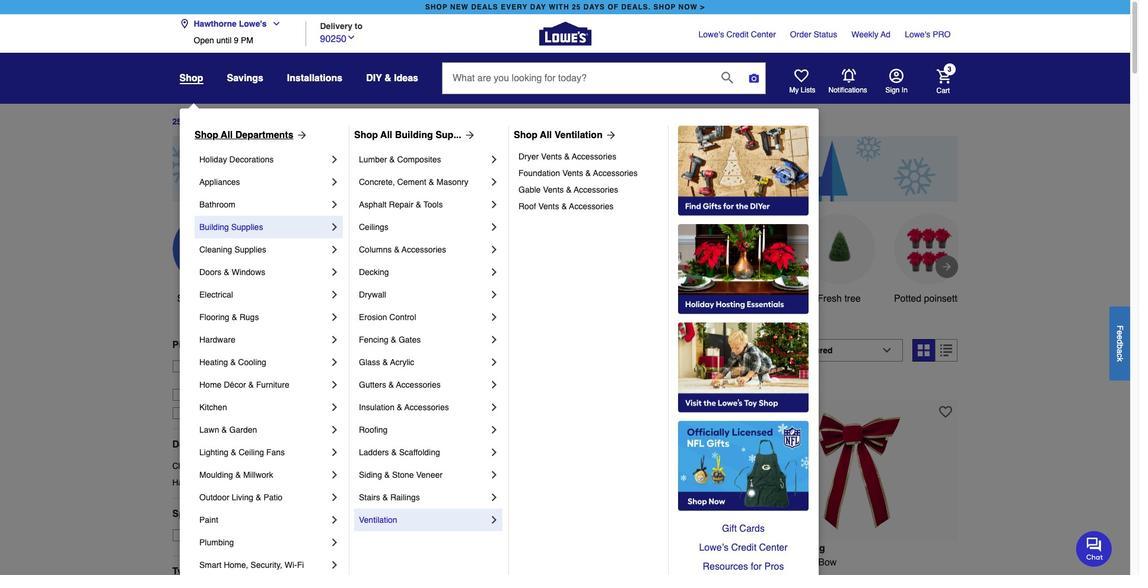 Task type: describe. For each thing, give the bounding box(es) containing it.
in inside button
[[902, 86, 908, 94]]

camera image
[[748, 72, 760, 84]]

lawn
[[199, 425, 219, 435]]

christmas inside 100-count 20.62-ft multicolor incandescent plug-in christmas string lights
[[587, 572, 630, 576]]

accessories down 'dryer vents & accessories' link
[[593, 169, 638, 178]]

installations button
[[287, 68, 343, 89]]

veneer
[[416, 471, 443, 480]]

outdoor living & patio link
[[199, 487, 329, 509]]

asphalt repair & tools link
[[359, 193, 488, 216]]

doors
[[199, 268, 222, 277]]

1 vertical spatial savings button
[[443, 214, 514, 306]]

all for deals
[[202, 294, 212, 304]]

insulation & accessories
[[359, 403, 449, 412]]

doors & windows
[[199, 268, 265, 277]]

25 days of deals. shop new deals every day. while supplies last. image
[[172, 136, 958, 202]]

lighting
[[199, 448, 228, 458]]

100-count 20.62-ft multicolor incandescent plug-in christmas string lights link
[[554, 543, 752, 576]]

string inside holiday living 100-count 20.62-ft white incandescent plug- in christmas string lights
[[404, 572, 429, 576]]

chevron right image for flooring & rugs
[[329, 312, 341, 323]]

& right ladders
[[391, 448, 397, 458]]

new
[[450, 3, 469, 11]]

lowe's inside lowe's credit center link
[[699, 30, 724, 39]]

siding & stone veneer
[[359, 471, 443, 480]]

1 shop from the left
[[425, 3, 448, 11]]

100- inside 100-count 20.62-ft multicolor incandescent plug-in christmas string lights
[[554, 558, 573, 568]]

holiday living 8.5-in w red bow
[[760, 543, 837, 568]]

Search Query text field
[[443, 63, 712, 94]]

shop new deals every day with 25 days of deals. shop now >
[[425, 3, 705, 11]]

25 inside shop new deals every day with 25 days of deals. shop now > link
[[572, 3, 581, 11]]

0 vertical spatial delivery
[[320, 21, 352, 31]]

100-count 20.62-ft multicolor incandescent plug-in christmas string lights
[[554, 558, 736, 576]]

20.62- inside 100-count 20.62-ft multicolor incandescent plug-in christmas string lights
[[601, 558, 628, 568]]

chevron right image for home décor & furniture
[[329, 379, 341, 391]]

lowe's pro link
[[905, 28, 951, 40]]

siding
[[359, 471, 382, 480]]

hanging decoration button
[[623, 214, 695, 320]]

plug- inside 100-count 20.62-ft multicolor incandescent plug-in christmas string lights
[[554, 572, 577, 576]]

stairs & railings
[[359, 493, 420, 503]]

list view image
[[941, 345, 953, 357]]

chevron right image for columns & accessories
[[488, 244, 500, 256]]

& up the heating
[[206, 340, 213, 351]]

all for ventilation
[[540, 130, 552, 141]]

foundation
[[519, 169, 560, 178]]

composites
[[397, 155, 441, 164]]

potted
[[894, 294, 922, 304]]

shop for shop
[[180, 73, 203, 84]]

every
[[501, 3, 528, 11]]

0 horizontal spatial savings button
[[227, 68, 263, 89]]

foundation vents & accessories
[[519, 169, 638, 178]]

vents for roof
[[538, 202, 559, 211]]

1001813120 element
[[349, 379, 404, 391]]

center for lowe's credit center
[[759, 543, 788, 554]]

moulding & millwork
[[199, 471, 273, 480]]

delivery to
[[320, 21, 363, 31]]

chevron right image for drywall
[[488, 289, 500, 301]]

ceilings link
[[359, 216, 488, 239]]

string inside 100-count 20.62-ft multicolor incandescent plug-in christmas string lights
[[633, 572, 657, 576]]

shop for shop all departments
[[195, 130, 218, 141]]

shop for shop all deals
[[177, 294, 199, 304]]

paint
[[199, 516, 218, 525]]

visit the lowe's toy shop. image
[[678, 323, 809, 413]]

sign in button
[[886, 69, 908, 95]]

chevron right image for heating & cooling
[[329, 357, 341, 369]]

location image
[[180, 19, 189, 28]]

lowe's home improvement notification center image
[[842, 69, 856, 83]]

living for patio
[[232, 493, 253, 503]]

gutters
[[359, 380, 386, 390]]

erosion control link
[[359, 306, 488, 329]]

with
[[549, 3, 569, 11]]

hardware link
[[199, 329, 329, 351]]

chevron right image for siding & stone veneer
[[488, 469, 500, 481]]

holiday for holiday living 8.5-in w red bow
[[760, 543, 795, 554]]

siding & stone veneer link
[[359, 464, 488, 487]]

hardware
[[199, 335, 235, 345]]

2 vertical spatial delivery
[[209, 409, 239, 418]]

drywall
[[359, 290, 386, 300]]

a
[[1116, 349, 1125, 354]]

lowe's inside hawthorne lowe's & nearby stores button
[[233, 374, 258, 383]]

erosion control
[[359, 313, 416, 322]]

cooling
[[238, 358, 266, 367]]

hawthorne for hawthorne lowe's & nearby stores
[[190, 374, 230, 383]]

white inside holiday living 100-count 20.62-ft white incandescent plug- in christmas string lights
[[430, 558, 455, 568]]

& up foundation vents & accessories
[[564, 152, 570, 161]]

& inside "link"
[[232, 313, 237, 322]]

electrical
[[199, 290, 233, 300]]

0 horizontal spatial building
[[199, 223, 229, 232]]

0 horizontal spatial 25
[[172, 117, 182, 127]]

resources for pros link
[[678, 558, 809, 576]]

lumber & composites
[[359, 155, 441, 164]]

chevron right image for paint
[[329, 514, 341, 526]]

& down gable vents & accessories
[[562, 202, 567, 211]]

shop all ventilation
[[514, 130, 603, 141]]

chat invite button image
[[1076, 531, 1113, 567]]

& right diy
[[385, 73, 391, 84]]

erosion
[[359, 313, 387, 322]]

credit for lowe's
[[731, 543, 757, 554]]

white inside button
[[737, 294, 761, 304]]

home décor & furniture link
[[199, 374, 329, 396]]

chevron down image
[[347, 32, 356, 42]]

decoration
[[637, 308, 681, 319]]

masonry
[[437, 177, 468, 187]]

kitchen
[[199, 403, 227, 412]]

90250 button
[[320, 31, 356, 46]]

of
[[206, 117, 214, 127]]

decorations for christmas decorations
[[212, 462, 256, 471]]

millwork
[[243, 471, 273, 480]]

glass & acrylic
[[359, 358, 414, 367]]

k
[[1116, 358, 1125, 362]]

furniture
[[256, 380, 289, 390]]

christmas inside the 'christmas decorations' link
[[172, 462, 210, 471]]

holiday decorations
[[199, 155, 274, 164]]

lowe's home improvement account image
[[889, 69, 903, 83]]

& left the ceiling
[[231, 448, 236, 458]]

vents for gable
[[543, 185, 564, 195]]

stores
[[296, 374, 319, 383]]

chevron right image for smart home, security, wi-fi
[[329, 560, 341, 571]]

1 e from the top
[[1116, 330, 1125, 335]]

ladders
[[359, 448, 389, 458]]

1 heart outline image from the left
[[734, 406, 747, 419]]

lights inside holiday living 100-count 20.62-ft white incandescent plug- in christmas string lights
[[432, 572, 457, 576]]

multicolor
[[636, 558, 677, 568]]

center for lowe's credit center
[[751, 30, 776, 39]]

chevron right image for concrete, cement & masonry
[[488, 176, 500, 188]]

stone
[[392, 471, 414, 480]]

fresh
[[818, 294, 842, 304]]

1 horizontal spatial savings
[[462, 294, 495, 304]]

arrow right image for shop all building sup...
[[462, 129, 476, 141]]

lowe's credit center
[[699, 30, 776, 39]]

incandescent inside holiday living 100-count 20.62-ft white incandescent plug- in christmas string lights
[[457, 558, 514, 568]]

& right store
[[230, 358, 236, 367]]

heating & cooling
[[199, 358, 266, 367]]

compare for 5013254527 element
[[782, 380, 816, 390]]

ideas
[[394, 73, 418, 84]]

shop new deals every day with 25 days of deals. shop now > link
[[423, 0, 708, 14]]

heating
[[199, 358, 228, 367]]

0 vertical spatial building
[[395, 130, 433, 141]]

vents for dryer
[[541, 152, 562, 161]]

& right lawn
[[222, 425, 227, 435]]

my lists link
[[790, 69, 816, 95]]

day
[[530, 3, 546, 11]]

lowe's credit center link
[[699, 28, 776, 40]]

chevron right image for bathroom
[[329, 199, 341, 211]]

& left 'patio'
[[256, 493, 261, 503]]

control
[[389, 313, 416, 322]]

chevron right image for hardware
[[329, 334, 341, 346]]

stairs
[[359, 493, 380, 503]]

home,
[[224, 561, 248, 570]]

& right doors
[[224, 268, 229, 277]]

5013254527 element
[[760, 379, 816, 391]]

1 vertical spatial departments
[[172, 440, 230, 450]]

& right 'lumber'
[[389, 155, 395, 164]]

chevron right image for kitchen
[[329, 402, 341, 414]]

status
[[814, 30, 837, 39]]

my lists
[[790, 86, 816, 94]]

chevron right image for holiday decorations
[[329, 154, 341, 166]]

officially licensed n f l gifts. shop now. image
[[678, 421, 809, 512]]

lights inside 100-count 20.62-ft multicolor incandescent plug-in christmas string lights
[[660, 572, 685, 576]]

hawthorne lowe's button
[[180, 12, 286, 36]]

& right the glass
[[383, 358, 388, 367]]

living for in
[[797, 543, 825, 554]]

gutters & accessories
[[359, 380, 441, 390]]

outdoor living & patio
[[199, 493, 283, 503]]

rugs
[[240, 313, 259, 322]]

to
[[355, 21, 363, 31]]

& right cement
[[429, 177, 434, 187]]

moulding & millwork link
[[199, 464, 329, 487]]

2 shop from the left
[[654, 3, 676, 11]]

in inside holiday living 100-count 20.62-ft white incandescent plug- in christmas string lights
[[349, 572, 356, 576]]

search image
[[722, 72, 733, 83]]

on sale
[[194, 531, 224, 540]]

& right stairs
[[383, 493, 388, 503]]

w
[[787, 558, 796, 568]]

deals
[[471, 3, 498, 11]]

shop for shop all building sup...
[[354, 130, 378, 141]]

lowe's home improvement lists image
[[794, 69, 809, 83]]

building supplies link
[[199, 216, 329, 239]]

garden
[[229, 425, 257, 435]]

flooring & rugs link
[[199, 306, 329, 329]]

chevron right image for moulding & millwork
[[329, 469, 341, 481]]

doors & windows link
[[199, 261, 329, 284]]



Task type: locate. For each thing, give the bounding box(es) containing it.
0 vertical spatial savings button
[[227, 68, 263, 89]]

1 horizontal spatial in
[[777, 558, 784, 568]]

1 horizontal spatial in
[[577, 572, 585, 576]]

2 horizontal spatial shop
[[514, 130, 538, 141]]

accessories up foundation vents & accessories link
[[572, 152, 617, 161]]

1 horizontal spatial pickup
[[232, 362, 257, 371]]

lowe's credit center
[[699, 543, 788, 554]]

shop left "new"
[[425, 3, 448, 11]]

resources
[[703, 562, 748, 573]]

bow
[[818, 558, 837, 568]]

offers
[[208, 509, 236, 520]]

chevron right image for roofing
[[488, 424, 500, 436]]

living down "ventilation" link at the bottom of the page
[[385, 543, 413, 554]]

holiday inside "holiday living 8.5-in w red bow"
[[760, 543, 795, 554]]

delivery up 90250
[[320, 21, 352, 31]]

shop button
[[180, 72, 203, 84]]

& left gates
[[391, 335, 396, 345]]

2 horizontal spatial in
[[902, 86, 908, 94]]

lights down multicolor
[[660, 572, 685, 576]]

0 vertical spatial white
[[737, 294, 761, 304]]

2 incandescent from the left
[[680, 558, 736, 568]]

all up flooring
[[202, 294, 212, 304]]

0 horizontal spatial ft
[[422, 558, 428, 568]]

wi-
[[285, 561, 297, 570]]

deals up flooring & rugs
[[215, 294, 239, 304]]

deals.
[[621, 3, 651, 11]]

1 shop from the left
[[195, 130, 218, 141]]

1 vertical spatial credit
[[731, 543, 757, 554]]

& down gutters & accessories
[[397, 403, 402, 412]]

1 vertical spatial center
[[759, 543, 788, 554]]

e up d
[[1116, 330, 1125, 335]]

1 horizontal spatial count
[[573, 558, 599, 568]]

1 vertical spatial delivery
[[216, 340, 253, 351]]

holiday for holiday decorations
[[199, 155, 227, 164]]

0 vertical spatial credit
[[727, 30, 749, 39]]

deals inside button
[[215, 294, 239, 304]]

order status link
[[790, 28, 837, 40]]

shop inside "link"
[[514, 130, 538, 141]]

chevron right image for lumber & composites
[[488, 154, 500, 166]]

& up roof vents & accessories
[[566, 185, 572, 195]]

25 days of deals
[[172, 117, 238, 127]]

supplies for cleaning supplies
[[234, 245, 266, 255]]

lowe's up the pm
[[239, 19, 267, 28]]

ft inside 100-count 20.62-ft multicolor incandescent plug-in christmas string lights
[[628, 558, 634, 568]]

supplies for building supplies
[[231, 223, 263, 232]]

lists
[[801, 86, 816, 94]]

1 100- from the left
[[349, 558, 368, 568]]

gable vents & accessories link
[[519, 182, 660, 198]]

delivery up heating & cooling
[[216, 340, 253, 351]]

savings down the pm
[[227, 73, 263, 84]]

dryer
[[519, 152, 539, 161]]

string down multicolor
[[633, 572, 657, 576]]

2 horizontal spatial christmas
[[587, 572, 630, 576]]

chevron right image for electrical
[[329, 289, 341, 301]]

2 heart outline image from the left
[[940, 406, 953, 419]]

1 horizontal spatial string
[[633, 572, 657, 576]]

ft down "ventilation" link at the bottom of the page
[[422, 558, 428, 568]]

sign
[[886, 86, 900, 94]]

all up dryer vents & accessories
[[540, 130, 552, 141]]

decorations for holiday decorations
[[229, 155, 274, 164]]

0 horizontal spatial string
[[404, 572, 429, 576]]

ad
[[881, 30, 891, 39]]

0 vertical spatial hawthorne
[[194, 19, 237, 28]]

1 horizontal spatial incandescent
[[680, 558, 736, 568]]

shop for shop all ventilation
[[514, 130, 538, 141]]

chevron right image
[[488, 154, 500, 166], [329, 176, 341, 188], [488, 199, 500, 211], [329, 221, 341, 233], [488, 221, 500, 233], [329, 244, 341, 256], [488, 289, 500, 301], [488, 312, 500, 323], [329, 357, 341, 369], [488, 357, 500, 369], [329, 379, 341, 391], [488, 379, 500, 391], [329, 402, 341, 414], [488, 402, 500, 414], [329, 447, 341, 459], [329, 469, 341, 481], [488, 492, 500, 504], [329, 514, 341, 526], [488, 514, 500, 526], [329, 537, 341, 549], [329, 560, 341, 571]]

0 horizontal spatial departments
[[172, 440, 230, 450]]

chevron right image for decking
[[488, 266, 500, 278]]

chevron down image
[[267, 19, 281, 28]]

led
[[379, 294, 398, 304]]

in inside "holiday living 8.5-in w red bow"
[[777, 558, 784, 568]]

0 vertical spatial plug-
[[516, 558, 539, 568]]

arrow right image up 'dryer vents & accessories' link
[[603, 129, 617, 141]]

1 vertical spatial arrow right image
[[941, 261, 953, 273]]

building up cleaning
[[199, 223, 229, 232]]

roof
[[519, 202, 536, 211]]

1 20.62- from the left
[[395, 558, 422, 568]]

living inside holiday living 100-count 20.62-ft white incandescent plug- in christmas string lights
[[385, 543, 413, 554]]

1 horizontal spatial building
[[395, 130, 433, 141]]

potted poinsettia
[[894, 294, 965, 304]]

20.62- left multicolor
[[601, 558, 628, 568]]

of
[[608, 3, 619, 11]]

compare inside 5013254527 element
[[782, 380, 816, 390]]

0 horizontal spatial plug-
[[516, 558, 539, 568]]

1 vertical spatial 25
[[172, 117, 182, 127]]

20.62- inside holiday living 100-count 20.62-ft white incandescent plug- in christmas string lights
[[395, 558, 422, 568]]

ft left multicolor
[[628, 558, 634, 568]]

lowe's inside hawthorne lowe's button
[[239, 19, 267, 28]]

all inside "link"
[[540, 130, 552, 141]]

0 horizontal spatial lights
[[432, 572, 457, 576]]

3
[[948, 65, 952, 74]]

hawthorne down store
[[190, 374, 230, 383]]

25 left "days"
[[172, 117, 182, 127]]

windows
[[232, 268, 265, 277]]

in inside 100-count 20.62-ft multicolor incandescent plug-in christmas string lights
[[577, 572, 585, 576]]

pros
[[765, 562, 784, 573]]

chevron right image for glass & acrylic
[[488, 357, 500, 369]]

lawn & garden
[[199, 425, 257, 435]]

1 vertical spatial ventilation
[[359, 516, 397, 525]]

count inside 100-count 20.62-ft multicolor incandescent plug-in christmas string lights
[[573, 558, 599, 568]]

chevron right image for insulation & accessories
[[488, 402, 500, 414]]

1 lights from the left
[[432, 572, 457, 576]]

1 horizontal spatial shop
[[654, 3, 676, 11]]

lowe's
[[239, 19, 267, 28], [699, 30, 724, 39], [905, 30, 931, 39], [233, 374, 258, 383]]

vents up gable vents & accessories
[[563, 169, 583, 178]]

arrow right image up holiday decorations link
[[293, 129, 308, 141]]

0 vertical spatial departments
[[235, 130, 293, 141]]

lowe's inside lowe's pro link
[[905, 30, 931, 39]]

plug-
[[516, 558, 539, 568], [554, 572, 577, 576]]

all for building
[[380, 130, 392, 141]]

1 vertical spatial in
[[777, 558, 784, 568]]

shop up 'lumber'
[[354, 130, 378, 141]]

20.62-
[[395, 558, 422, 568], [601, 558, 628, 568]]

1 horizontal spatial living
[[385, 543, 413, 554]]

& right gutters
[[389, 380, 394, 390]]

living for count
[[385, 543, 413, 554]]

1 horizontal spatial arrow right image
[[941, 261, 953, 273]]

all up 'lumber'
[[380, 130, 392, 141]]

arrow right image inside shop all ventilation "link"
[[603, 129, 617, 141]]

1 horizontal spatial 20.62-
[[601, 558, 628, 568]]

holiday
[[199, 155, 227, 164], [450, 345, 501, 362], [349, 543, 383, 554], [760, 543, 795, 554]]

christmas decorations
[[172, 462, 256, 471]]

1 horizontal spatial compare
[[782, 380, 816, 390]]

columns
[[359, 245, 392, 255]]

special
[[172, 509, 206, 520]]

& left stone
[[384, 471, 390, 480]]

& down 'dryer vents & accessories' link
[[586, 169, 591, 178]]

2 string from the left
[[633, 572, 657, 576]]

weekly
[[852, 30, 879, 39]]

2 shop from the left
[[354, 130, 378, 141]]

1 string from the left
[[404, 572, 429, 576]]

chevron right image for doors & windows
[[329, 266, 341, 278]]

hawthorne up open until 9 pm
[[194, 19, 237, 28]]

departments down lawn
[[172, 440, 230, 450]]

christmas inside holiday living 100-count 20.62-ft white incandescent plug- in christmas string lights
[[359, 572, 402, 576]]

1 horizontal spatial lights
[[660, 572, 685, 576]]

1 incandescent from the left
[[457, 558, 514, 568]]

100- inside holiday living 100-count 20.62-ft white incandescent plug- in christmas string lights
[[349, 558, 368, 568]]

accessories down "glass & acrylic" link
[[396, 380, 441, 390]]

lowe's down free store pickup today at:
[[233, 374, 258, 383]]

1 vertical spatial shop
[[177, 294, 199, 304]]

vents up 'foundation'
[[541, 152, 562, 161]]

building up composites
[[395, 130, 433, 141]]

& right décor on the left
[[248, 380, 254, 390]]

1 vertical spatial pickup
[[232, 362, 257, 371]]

shop up dryer
[[514, 130, 538, 141]]

supplies up cleaning supplies
[[231, 223, 263, 232]]

living down hanukkah decorations link at left
[[232, 493, 253, 503]]

shop down 25 days of deals link
[[195, 130, 218, 141]]

chevron right image for gutters & accessories
[[488, 379, 500, 391]]

chevron right image for building supplies
[[329, 221, 341, 233]]

ventilation up 'dryer vents & accessories' link
[[555, 130, 603, 141]]

1 horizontal spatial arrow right image
[[603, 129, 617, 141]]

ventilation inside "link"
[[555, 130, 603, 141]]

pickup up hawthorne lowe's & nearby stores button
[[232, 362, 257, 371]]

2 compare from the left
[[782, 380, 816, 390]]

0 horizontal spatial white
[[430, 558, 455, 568]]

1 ft from the left
[[422, 558, 428, 568]]

0 horizontal spatial count
[[368, 558, 393, 568]]

for
[[751, 562, 762, 573]]

chevron right image for stairs & railings
[[488, 492, 500, 504]]

2 horizontal spatial living
[[797, 543, 825, 554]]

e up 'b'
[[1116, 335, 1125, 340]]

delivery up lawn & garden
[[209, 409, 239, 418]]

shop
[[195, 130, 218, 141], [354, 130, 378, 141], [514, 130, 538, 141]]

bathroom link
[[199, 193, 329, 216]]

living inside "holiday living 8.5-in w red bow"
[[797, 543, 825, 554]]

supplies up the windows
[[234, 245, 266, 255]]

holiday inside holiday living 100-count 20.62-ft white incandescent plug- in christmas string lights
[[349, 543, 383, 554]]

all for departments
[[221, 130, 233, 141]]

2 ft from the left
[[628, 558, 634, 568]]

sale
[[207, 531, 224, 540]]

notifications
[[829, 86, 867, 94]]

departments element
[[172, 439, 330, 451]]

heart outline image
[[734, 406, 747, 419], [940, 406, 953, 419]]

fans
[[266, 448, 285, 458]]

1 vertical spatial building
[[199, 223, 229, 232]]

lights down "ventilation" link at the bottom of the page
[[432, 572, 457, 576]]

pm
[[241, 36, 253, 45]]

shop inside button
[[177, 294, 199, 304]]

hawthorne lowe's & nearby stores button
[[190, 373, 319, 384]]

1 horizontal spatial christmas
[[359, 572, 402, 576]]

paint link
[[199, 509, 329, 532]]

1 compare from the left
[[370, 380, 404, 390]]

ladders & scaffolding
[[359, 448, 440, 458]]

0 horizontal spatial incandescent
[[457, 558, 514, 568]]

free store pickup today at:
[[190, 362, 293, 371]]

incandescent inside 100-count 20.62-ft multicolor incandescent plug-in christmas string lights
[[680, 558, 736, 568]]

white
[[737, 294, 761, 304], [430, 558, 455, 568]]

0 horizontal spatial pickup
[[172, 340, 204, 351]]

all
[[221, 130, 233, 141], [380, 130, 392, 141], [540, 130, 552, 141], [202, 294, 212, 304]]

0 horizontal spatial ventilation
[[359, 516, 397, 525]]

shop down open
[[180, 73, 203, 84]]

chevron right image for ventilation
[[488, 514, 500, 526]]

arrow right image inside shop all departments link
[[293, 129, 308, 141]]

1 horizontal spatial ft
[[628, 558, 634, 568]]

chevron right image for ladders & scaffolding
[[488, 447, 500, 459]]

decking link
[[359, 261, 488, 284]]

accessories down gable vents & accessories link
[[569, 202, 614, 211]]

accessories down foundation vents & accessories link
[[574, 185, 618, 195]]

gift cards link
[[678, 520, 809, 539]]

20.62- down "ventilation" link at the bottom of the page
[[395, 558, 422, 568]]

concrete, cement & masonry link
[[359, 171, 488, 193]]

hawthorne for hawthorne lowe's
[[194, 19, 237, 28]]

1 vertical spatial white
[[430, 558, 455, 568]]

cleaning
[[199, 245, 232, 255]]

chevron right image for appliances
[[329, 176, 341, 188]]

arrow right image
[[462, 129, 476, 141], [603, 129, 617, 141]]

center left "order"
[[751, 30, 776, 39]]

& left tools
[[416, 200, 421, 209]]

special offers button
[[172, 499, 330, 530]]

& left rugs
[[232, 313, 237, 322]]

credit for lowe's
[[727, 30, 749, 39]]

None search field
[[442, 62, 766, 105]]

chevron right image for lighting & ceiling fans
[[329, 447, 341, 459]]

scaffolding
[[399, 448, 440, 458]]

decking
[[359, 268, 389, 277]]

patio
[[264, 493, 283, 503]]

hawthorne
[[194, 19, 237, 28], [190, 374, 230, 383]]

shop left electrical
[[177, 294, 199, 304]]

pickup up free
[[172, 340, 204, 351]]

1 horizontal spatial shop
[[354, 130, 378, 141]]

2 e from the top
[[1116, 335, 1125, 340]]

compare inside 1001813120 element
[[370, 380, 404, 390]]

arrow right image
[[293, 129, 308, 141], [941, 261, 953, 273]]

incandescent
[[457, 558, 514, 568], [680, 558, 736, 568]]

vents for foundation
[[563, 169, 583, 178]]

0 horizontal spatial shop
[[425, 3, 448, 11]]

lowe's left pro
[[905, 30, 931, 39]]

0 vertical spatial in
[[435, 345, 446, 362]]

in up gutters & accessories link
[[435, 345, 446, 362]]

chevron right image for outdoor living & patio
[[329, 492, 341, 504]]

holiday for holiday living 100-count 20.62-ft white incandescent plug- in christmas string lights
[[349, 543, 383, 554]]

delivery
[[320, 21, 352, 31], [216, 340, 253, 351], [209, 409, 239, 418]]

>
[[700, 3, 705, 11]]

count inside holiday living 100-count 20.62-ft white incandescent plug- in christmas string lights
[[368, 558, 393, 568]]

asphalt repair & tools
[[359, 200, 443, 209]]

ft
[[422, 558, 428, 568], [628, 558, 634, 568]]

center up 8.5-
[[759, 543, 788, 554]]

1 vertical spatial savings
[[462, 294, 495, 304]]

find gifts for the diyer. image
[[678, 126, 809, 216]]

2 20.62- from the left
[[601, 558, 628, 568]]

accessories up decking "link"
[[402, 245, 446, 255]]

arrow right image up poinsettia
[[941, 261, 953, 273]]

arrow right image for shop all ventilation
[[603, 129, 617, 141]]

gift
[[722, 524, 737, 535]]

0 horizontal spatial in
[[349, 572, 356, 576]]

0 vertical spatial center
[[751, 30, 776, 39]]

lighting & ceiling fans
[[199, 448, 285, 458]]

ventilation down stairs
[[359, 516, 397, 525]]

string down "ventilation" link at the bottom of the page
[[404, 572, 429, 576]]

shop all departments
[[195, 130, 293, 141]]

appliances
[[199, 177, 240, 187]]

cart
[[937, 86, 950, 95]]

living up red
[[797, 543, 825, 554]]

chevron right image for ceilings
[[488, 221, 500, 233]]

1 vertical spatial supplies
[[234, 245, 266, 255]]

chevron right image for lawn & garden
[[329, 424, 341, 436]]

2 100- from the left
[[554, 558, 573, 568]]

1 horizontal spatial 25
[[572, 3, 581, 11]]

198 products in holiday decorations
[[349, 345, 588, 362]]

0 vertical spatial arrow right image
[[293, 129, 308, 141]]

100-
[[349, 558, 368, 568], [554, 558, 573, 568]]

2 arrow right image from the left
[[603, 129, 617, 141]]

decorations for hanukkah decorations
[[212, 478, 256, 488]]

sign in
[[886, 86, 908, 94]]

1 horizontal spatial 100-
[[554, 558, 573, 568]]

0 vertical spatial 25
[[572, 3, 581, 11]]

1 horizontal spatial departments
[[235, 130, 293, 141]]

chevron right image for plumbing
[[329, 537, 341, 549]]

lowe's home improvement logo image
[[539, 7, 591, 60]]

today
[[259, 362, 281, 371]]

1 horizontal spatial heart outline image
[[940, 406, 953, 419]]

my
[[790, 86, 799, 94]]

2 count from the left
[[573, 558, 599, 568]]

all inside button
[[202, 294, 212, 304]]

& down the today
[[261, 374, 266, 383]]

holiday decorations link
[[199, 148, 329, 171]]

1 horizontal spatial savings button
[[443, 214, 514, 306]]

fast delivery
[[190, 409, 239, 418]]

0 vertical spatial ventilation
[[555, 130, 603, 141]]

accessories down gutters & accessories link
[[405, 403, 449, 412]]

0 horizontal spatial christmas
[[172, 462, 210, 471]]

order status
[[790, 30, 837, 39]]

8.5-
[[760, 558, 777, 568]]

1 vertical spatial deals
[[215, 294, 239, 304]]

lowe's down >
[[699, 30, 724, 39]]

f
[[1116, 325, 1125, 330]]

ft inside holiday living 100-count 20.62-ft white incandescent plug- in christmas string lights
[[422, 558, 428, 568]]

0 vertical spatial supplies
[[231, 223, 263, 232]]

arrow right image up masonry
[[462, 129, 476, 141]]

25 right with
[[572, 3, 581, 11]]

0 vertical spatial pickup
[[172, 340, 204, 351]]

plug- inside holiday living 100-count 20.62-ft white incandescent plug- in christmas string lights
[[516, 558, 539, 568]]

building
[[395, 130, 433, 141], [199, 223, 229, 232]]

on
[[194, 531, 205, 540]]

0 horizontal spatial arrow right image
[[462, 129, 476, 141]]

0 vertical spatial shop
[[180, 73, 203, 84]]

shop left now
[[654, 3, 676, 11]]

smart
[[199, 561, 222, 570]]

& left millwork
[[235, 471, 241, 480]]

chevron right image for cleaning supplies
[[329, 244, 341, 256]]

lowe's home improvement cart image
[[937, 69, 951, 83]]

nearby
[[268, 374, 294, 383]]

holiday hosting essentials. image
[[678, 224, 809, 315]]

savings up 198 products in holiday decorations
[[462, 294, 495, 304]]

in left w
[[777, 558, 784, 568]]

0 horizontal spatial arrow right image
[[293, 129, 308, 141]]

0 horizontal spatial 20.62-
[[395, 558, 422, 568]]

compare for 1001813120 element
[[370, 380, 404, 390]]

vents up roof vents & accessories
[[543, 185, 564, 195]]

1 vertical spatial hawthorne
[[190, 374, 230, 383]]

chevron right image
[[329, 154, 341, 166], [488, 176, 500, 188], [329, 199, 341, 211], [488, 244, 500, 256], [329, 266, 341, 278], [488, 266, 500, 278], [329, 289, 341, 301], [329, 312, 341, 323], [329, 334, 341, 346], [488, 334, 500, 346], [329, 424, 341, 436], [488, 424, 500, 436], [488, 447, 500, 459], [488, 469, 500, 481], [329, 492, 341, 504]]

grid view image
[[918, 345, 930, 357]]

0 horizontal spatial shop
[[195, 130, 218, 141]]

vents right roof
[[538, 202, 559, 211]]

0 horizontal spatial compare
[[370, 380, 404, 390]]

1 horizontal spatial white
[[737, 294, 761, 304]]

& right columns on the left of page
[[394, 245, 400, 255]]

0 horizontal spatial in
[[435, 345, 446, 362]]

1 horizontal spatial plug-
[[554, 572, 577, 576]]

0 vertical spatial savings
[[227, 73, 263, 84]]

insulation
[[359, 403, 395, 412]]

2 lights from the left
[[660, 572, 685, 576]]

1 arrow right image from the left
[[462, 129, 476, 141]]

concrete,
[[359, 177, 395, 187]]

0 horizontal spatial 100-
[[349, 558, 368, 568]]

1 count from the left
[[368, 558, 393, 568]]

0 horizontal spatial savings
[[227, 73, 263, 84]]

1 horizontal spatial ventilation
[[555, 130, 603, 141]]

departments up holiday decorations link
[[235, 130, 293, 141]]

1 vertical spatial plug-
[[554, 572, 577, 576]]

hanukkah decorations
[[172, 478, 256, 488]]

lighting & ceiling fans link
[[199, 441, 329, 464]]

all down 25 days of deals link
[[221, 130, 233, 141]]

credit up search icon
[[727, 30, 749, 39]]

chevron right image for asphalt repair & tools
[[488, 199, 500, 211]]

plumbing
[[199, 538, 234, 548]]

credit up resources for pros link
[[731, 543, 757, 554]]

chevron right image for fencing & gates
[[488, 334, 500, 346]]

chevron right image for erosion control
[[488, 312, 500, 323]]

0 vertical spatial deals
[[216, 117, 238, 127]]

0 horizontal spatial heart outline image
[[734, 406, 747, 419]]

white button
[[714, 214, 785, 306]]

0 horizontal spatial living
[[232, 493, 253, 503]]

shop
[[180, 73, 203, 84], [177, 294, 199, 304]]

3 shop from the left
[[514, 130, 538, 141]]

deals right of
[[216, 117, 238, 127]]

arrow right image inside shop all building sup... link
[[462, 129, 476, 141]]



Task type: vqa. For each thing, say whether or not it's contained in the screenshot.
the Exterior Paint link
no



